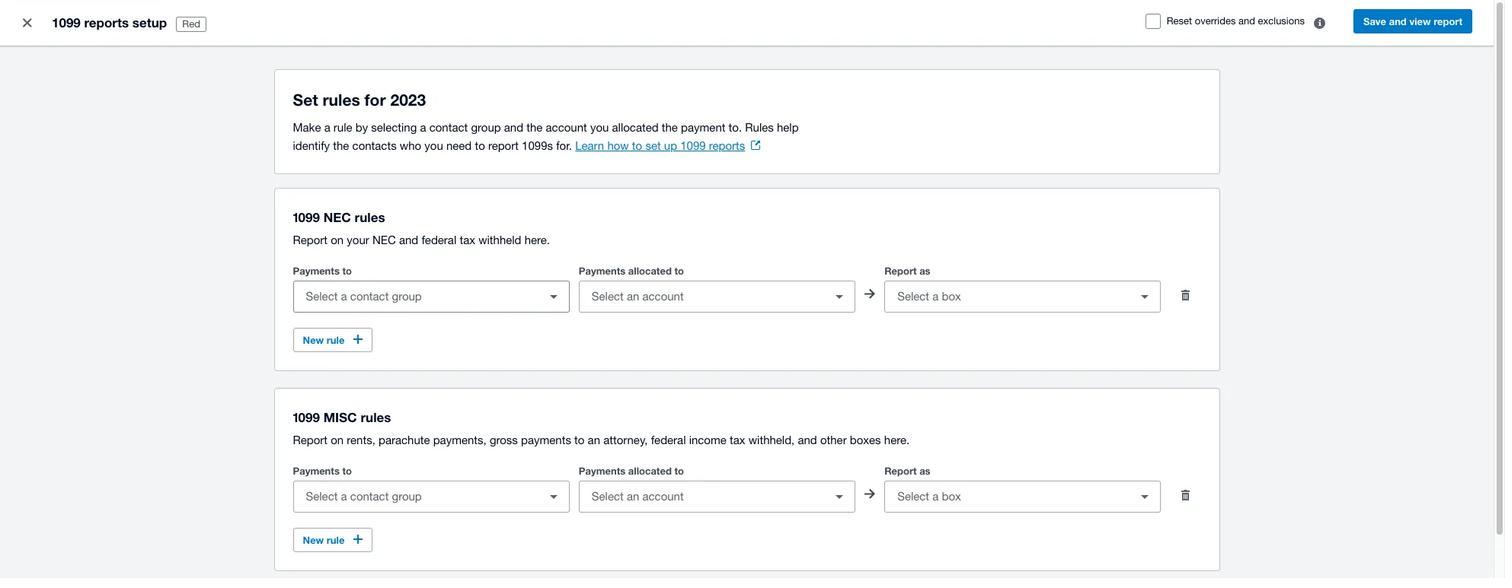 Task type: locate. For each thing, give the bounding box(es) containing it.
payments to down the rents,
[[293, 465, 352, 478]]

reset
[[1167, 15, 1192, 27]]

Report as field
[[885, 283, 1130, 312], [885, 483, 1130, 512]]

you
[[590, 121, 609, 134], [425, 139, 443, 152]]

rules left "for"
[[323, 91, 360, 110]]

2 new from the top
[[303, 535, 324, 547]]

on for misc
[[331, 434, 344, 447]]

rule for misc
[[327, 535, 345, 547]]

new for nec
[[303, 334, 324, 347]]

on
[[331, 234, 344, 247], [331, 434, 344, 447]]

Payments to field
[[294, 283, 538, 312], [294, 483, 538, 512]]

1 vertical spatial here.
[[884, 434, 910, 447]]

report on rents, parachute payments, gross payments to an attorney, federal income tax withheld, and other boxes here.
[[293, 434, 910, 447]]

0 vertical spatial new rule
[[303, 334, 345, 347]]

1 report as field from the top
[[885, 283, 1130, 312]]

rules up your
[[355, 210, 385, 225]]

1 vertical spatial report as
[[885, 465, 931, 478]]

2 vertical spatial rule
[[327, 535, 345, 547]]

2 payments to from the top
[[293, 465, 352, 478]]

1 new rule from the top
[[303, 334, 345, 347]]

set rules for 2023
[[293, 91, 426, 110]]

the up up in the left top of the page
[[662, 121, 678, 134]]

1 horizontal spatial you
[[590, 121, 609, 134]]

0 horizontal spatial nec
[[324, 210, 351, 225]]

0 vertical spatial you
[[590, 121, 609, 134]]

report right view
[[1434, 15, 1463, 27]]

1 report as from the top
[[885, 265, 931, 277]]

reports down to.
[[709, 139, 745, 152]]

payments allocated to field for 1099 misc rules
[[580, 483, 824, 512]]

1 vertical spatial report as field
[[885, 483, 1130, 512]]

report
[[1434, 15, 1463, 27], [488, 139, 519, 152]]

0 vertical spatial federal
[[422, 234, 457, 247]]

reports left setup
[[84, 14, 129, 30]]

1 vertical spatial rules
[[355, 210, 385, 225]]

0 vertical spatial report as field
[[885, 283, 1130, 312]]

on for nec
[[331, 234, 344, 247]]

as for 1099 nec rules
[[920, 265, 931, 277]]

tax right income
[[730, 434, 745, 447]]

exclusions
[[1258, 15, 1305, 27]]

1 vertical spatial new
[[303, 535, 324, 547]]

Payments allocated to field
[[580, 283, 824, 312], [580, 483, 824, 512]]

rule
[[334, 121, 352, 134], [327, 334, 345, 347], [327, 535, 345, 547]]

0 horizontal spatial report
[[488, 139, 519, 152]]

1 vertical spatial tax
[[730, 434, 745, 447]]

2 horizontal spatial the
[[662, 121, 678, 134]]

payments to for nec
[[293, 265, 352, 277]]

0 vertical spatial as
[[920, 265, 931, 277]]

the right identify
[[333, 139, 349, 152]]

0 horizontal spatial a
[[324, 121, 330, 134]]

report down group
[[488, 139, 519, 152]]

allocated
[[612, 121, 659, 134], [628, 265, 672, 277], [628, 465, 672, 478]]

1099 for 1099 misc rules
[[293, 410, 320, 426]]

need
[[446, 139, 472, 152]]

1 vertical spatial nec
[[372, 234, 396, 247]]

report inside button
[[1434, 15, 1463, 27]]

2 payments allocated to field from the top
[[580, 483, 824, 512]]

make a rule by selecting a contact group and the account you allocated the payment to. rules help identify the contacts who you need to report 1099s for.
[[293, 121, 799, 152]]

boxes
[[850, 434, 881, 447]]

1 horizontal spatial tax
[[730, 434, 745, 447]]

1 vertical spatial allocated
[[628, 265, 672, 277]]

a
[[324, 121, 330, 134], [420, 121, 426, 134]]

new
[[303, 334, 324, 347], [303, 535, 324, 547]]

0 horizontal spatial federal
[[422, 234, 457, 247]]

1099
[[52, 14, 81, 30], [680, 139, 706, 152], [293, 210, 320, 225], [293, 410, 320, 426]]

0 vertical spatial new rule button
[[293, 328, 373, 353]]

on left your
[[331, 234, 344, 247]]

here. right withheld
[[525, 234, 550, 247]]

1099 right close rules icon
[[52, 14, 81, 30]]

2 new rule from the top
[[303, 535, 345, 547]]

nec right your
[[372, 234, 396, 247]]

rules
[[323, 91, 360, 110], [355, 210, 385, 225], [361, 410, 391, 426]]

payments allocated to for 1099 nec rules
[[579, 265, 684, 277]]

0 horizontal spatial here.
[[525, 234, 550, 247]]

as
[[920, 265, 931, 277], [920, 465, 931, 478]]

1 new from the top
[[303, 334, 324, 347]]

1 vertical spatial federal
[[651, 434, 686, 447]]

0 vertical spatial payments allocated to
[[579, 265, 684, 277]]

rules for nec
[[355, 210, 385, 225]]

withheld,
[[749, 434, 795, 447]]

set
[[293, 91, 318, 110]]

1 horizontal spatial report
[[1434, 15, 1463, 27]]

you up learn
[[590, 121, 609, 134]]

the up 1099s
[[527, 121, 543, 134]]

payments to
[[293, 265, 352, 277], [293, 465, 352, 478]]

1 vertical spatial as
[[920, 465, 931, 478]]

1 expand list image from the top
[[824, 282, 855, 312]]

0 horizontal spatial tax
[[460, 234, 475, 247]]

1 vertical spatial payments to field
[[294, 483, 538, 512]]

and left other
[[798, 434, 817, 447]]

2 payments to field from the top
[[294, 483, 538, 512]]

tax
[[460, 234, 475, 247], [730, 434, 745, 447]]

0 vertical spatial here.
[[525, 234, 550, 247]]

2 a from the left
[[420, 121, 426, 134]]

a up who on the top left of the page
[[420, 121, 426, 134]]

you right who on the top left of the page
[[425, 139, 443, 152]]

withheld
[[479, 234, 521, 247]]

overrides
[[1195, 15, 1236, 27]]

to
[[475, 139, 485, 152], [632, 139, 642, 152], [342, 265, 352, 277], [675, 265, 684, 277], [574, 434, 585, 447], [342, 465, 352, 478], [675, 465, 684, 478]]

0 vertical spatial payments to field
[[294, 283, 538, 312]]

1 new rule button from the top
[[293, 328, 373, 353]]

nec up your
[[324, 210, 351, 225]]

and inside make a rule by selecting a contact group and the account you allocated the payment to. rules help identify the contacts who you need to report 1099s for.
[[504, 121, 523, 134]]

1 payments allocated to from the top
[[579, 265, 684, 277]]

1 vertical spatial report
[[488, 139, 519, 152]]

0 vertical spatial new
[[303, 334, 324, 347]]

expand list of boxes image
[[1130, 482, 1161, 513]]

new for misc
[[303, 535, 324, 547]]

report
[[293, 234, 328, 247], [885, 265, 917, 277], [293, 434, 328, 447], [885, 465, 917, 478]]

federal left withheld
[[422, 234, 457, 247]]

learn how to set up 1099 reports
[[575, 139, 745, 152]]

1099 down payment at the left of the page
[[680, 139, 706, 152]]

1 vertical spatial new rule
[[303, 535, 345, 547]]

here. right boxes
[[884, 434, 910, 447]]

1099 left "misc"
[[293, 410, 320, 426]]

tax left withheld
[[460, 234, 475, 247]]

rules
[[745, 121, 774, 134]]

payments
[[521, 434, 571, 447]]

your
[[347, 234, 369, 247]]

other
[[820, 434, 847, 447]]

0 vertical spatial payments to
[[293, 265, 352, 277]]

1 a from the left
[[324, 121, 330, 134]]

payments allocated to
[[579, 265, 684, 277], [579, 465, 684, 478]]

0 vertical spatial report as
[[885, 265, 931, 277]]

reset overrides and exclusions
[[1167, 15, 1305, 27]]

1 horizontal spatial the
[[527, 121, 543, 134]]

2 payments allocated to from the top
[[579, 465, 684, 478]]

a right make
[[324, 121, 330, 134]]

report as
[[885, 265, 931, 277], [885, 465, 931, 478]]

and left view
[[1389, 15, 1407, 27]]

1 vertical spatial new rule button
[[293, 529, 373, 553]]

nec
[[324, 210, 351, 225], [372, 234, 396, 247]]

0 vertical spatial rule
[[334, 121, 352, 134]]

payments
[[293, 265, 340, 277], [579, 265, 626, 277], [293, 465, 340, 478], [579, 465, 626, 478]]

1 horizontal spatial a
[[420, 121, 426, 134]]

1 on from the top
[[331, 234, 344, 247]]

1 vertical spatial payments to
[[293, 465, 352, 478]]

new rule
[[303, 334, 345, 347], [303, 535, 345, 547]]

setup
[[132, 14, 167, 30]]

report inside make a rule by selecting a contact group and the account you allocated the payment to. rules help identify the contacts who you need to report 1099s for.
[[488, 139, 519, 152]]

misc
[[324, 410, 357, 426]]

1099 down identify
[[293, 210, 320, 225]]

1 horizontal spatial reports
[[709, 139, 745, 152]]

new rule for nec
[[303, 334, 345, 347]]

to.
[[729, 121, 742, 134]]

payment
[[681, 121, 726, 134]]

federal
[[422, 234, 457, 247], [651, 434, 686, 447]]

2 as from the top
[[920, 465, 931, 478]]

0 horizontal spatial reports
[[84, 14, 129, 30]]

1099 for 1099 reports setup
[[52, 14, 81, 30]]

0 vertical spatial on
[[331, 234, 344, 247]]

1 payments to field from the top
[[294, 283, 538, 312]]

payments to down your
[[293, 265, 352, 277]]

1 vertical spatial on
[[331, 434, 344, 447]]

to inside make a rule by selecting a contact group and the account you allocated the payment to. rules help identify the contacts who you need to report 1099s for.
[[475, 139, 485, 152]]

here.
[[525, 234, 550, 247], [884, 434, 910, 447]]

1 vertical spatial rule
[[327, 334, 345, 347]]

2 new rule button from the top
[[293, 529, 373, 553]]

0 vertical spatial payments allocated to field
[[580, 283, 824, 312]]

0 vertical spatial rules
[[323, 91, 360, 110]]

save and view report button
[[1354, 9, 1473, 34]]

1 vertical spatial payments allocated to
[[579, 465, 684, 478]]

1 vertical spatial expand list image
[[824, 482, 855, 513]]

payments to field down parachute
[[294, 483, 538, 512]]

2 on from the top
[[331, 434, 344, 447]]

2 expand list image from the top
[[824, 482, 855, 513]]

and
[[1239, 15, 1255, 27], [1389, 15, 1407, 27], [504, 121, 523, 134], [399, 234, 418, 247], [798, 434, 817, 447]]

1 payments to from the top
[[293, 265, 352, 277]]

0 vertical spatial report
[[1434, 15, 1463, 27]]

2 vertical spatial rules
[[361, 410, 391, 426]]

1 payments allocated to field from the top
[[580, 283, 824, 312]]

2 report as field from the top
[[885, 483, 1130, 512]]

0 vertical spatial reports
[[84, 14, 129, 30]]

2023
[[390, 91, 426, 110]]

group
[[471, 121, 501, 134]]

expand list image
[[824, 282, 855, 312], [824, 482, 855, 513]]

on down "misc"
[[331, 434, 344, 447]]

reports
[[84, 14, 129, 30], [709, 139, 745, 152]]

2 report as from the top
[[885, 465, 931, 478]]

view
[[1410, 15, 1431, 27]]

2 vertical spatial allocated
[[628, 465, 672, 478]]

rule for nec
[[327, 334, 345, 347]]

1 as from the top
[[920, 265, 931, 277]]

report as for 1099 nec rules
[[885, 265, 931, 277]]

0 vertical spatial allocated
[[612, 121, 659, 134]]

1 horizontal spatial federal
[[651, 434, 686, 447]]

0 vertical spatial expand list image
[[824, 282, 855, 312]]

rules up the rents,
[[361, 410, 391, 426]]

rules for misc
[[361, 410, 391, 426]]

1 vertical spatial payments allocated to field
[[580, 483, 824, 512]]

and right group
[[504, 121, 523, 134]]

federal left income
[[651, 434, 686, 447]]

new rule button for nec
[[293, 328, 373, 353]]

the
[[527, 121, 543, 134], [662, 121, 678, 134], [333, 139, 349, 152]]

payments to field down 'report on your nec and federal tax withheld here.' in the top left of the page
[[294, 283, 538, 312]]

0 horizontal spatial you
[[425, 139, 443, 152]]

new rule button
[[293, 328, 373, 353], [293, 529, 373, 553]]

delete the empty rule image
[[1171, 481, 1201, 511]]



Task type: vqa. For each thing, say whether or not it's contained in the screenshot.
rightmost expenses
no



Task type: describe. For each thing, give the bounding box(es) containing it.
red
[[182, 18, 200, 30]]

and inside save and view report button
[[1389, 15, 1407, 27]]

allocated for 1099 misc rules
[[628, 465, 672, 478]]

0 horizontal spatial the
[[333, 139, 349, 152]]

payments allocated to field for 1099 nec rules
[[580, 283, 824, 312]]

allocated inside make a rule by selecting a contact group and the account you allocated the payment to. rules help identify the contacts who you need to report 1099s for.
[[612, 121, 659, 134]]

rule inside make a rule by selecting a contact group and the account you allocated the payment to. rules help identify the contacts who you need to report 1099s for.
[[334, 121, 352, 134]]

how
[[607, 139, 629, 152]]

identify
[[293, 139, 330, 152]]

payments to field for 1099 misc rules
[[294, 483, 538, 512]]

report as for 1099 misc rules
[[885, 465, 931, 478]]

expand list of contact groups image
[[538, 282, 569, 312]]

report on your nec and federal tax withheld here.
[[293, 234, 550, 247]]

payments,
[[433, 434, 487, 447]]

1 horizontal spatial nec
[[372, 234, 396, 247]]

learn
[[575, 139, 604, 152]]

new rule for misc
[[303, 535, 345, 547]]

as for 1099 misc rules
[[920, 465, 931, 478]]

report as field for 1099 nec rules
[[885, 283, 1130, 312]]

by
[[356, 121, 368, 134]]

expand list image for 1099 misc rules
[[824, 482, 855, 513]]

0 vertical spatial nec
[[324, 210, 351, 225]]

contacts
[[352, 139, 397, 152]]

contact
[[429, 121, 468, 134]]

parachute
[[379, 434, 430, 447]]

income
[[689, 434, 727, 447]]

and right overrides
[[1239, 15, 1255, 27]]

up
[[664, 139, 677, 152]]

gross
[[490, 434, 518, 447]]

save
[[1364, 15, 1387, 27]]

0 vertical spatial tax
[[460, 234, 475, 247]]

payments allocated to for 1099 misc rules
[[579, 465, 684, 478]]

for
[[365, 91, 386, 110]]

an
[[588, 434, 600, 447]]

selecting
[[371, 121, 417, 134]]

new rule button for misc
[[293, 529, 373, 553]]

1099 reports setup
[[52, 14, 167, 30]]

report as field for 1099 misc rules
[[885, 483, 1130, 512]]

1 horizontal spatial here.
[[884, 434, 910, 447]]

and right your
[[399, 234, 418, 247]]

learn how to set up 1099 reports link
[[575, 139, 761, 152]]

expand list image for 1099 nec rules
[[824, 282, 855, 312]]

rents,
[[347, 434, 375, 447]]

who
[[400, 139, 421, 152]]

1099 nec rules
[[293, 210, 385, 225]]

1099s
[[522, 139, 553, 152]]

1099 for 1099 nec rules
[[293, 210, 320, 225]]

expand list of boxes image
[[1130, 282, 1161, 312]]

set
[[646, 139, 661, 152]]

1 vertical spatial you
[[425, 139, 443, 152]]

payments to for misc
[[293, 465, 352, 478]]

allocated for 1099 nec rules
[[628, 265, 672, 277]]

account
[[546, 121, 587, 134]]

1099 misc rules
[[293, 410, 391, 426]]

1 vertical spatial reports
[[709, 139, 745, 152]]

help
[[777, 121, 799, 134]]

delete the empty rule image
[[1171, 280, 1201, 311]]

for.
[[556, 139, 572, 152]]

make
[[293, 121, 321, 134]]

save and view report
[[1364, 15, 1463, 27]]

expand list of contact groups image
[[538, 482, 569, 513]]

attorney,
[[603, 434, 648, 447]]

clear overrides and exclusions image
[[1305, 8, 1335, 38]]

payments to field for 1099 nec rules
[[294, 283, 538, 312]]

close rules image
[[12, 8, 43, 38]]



